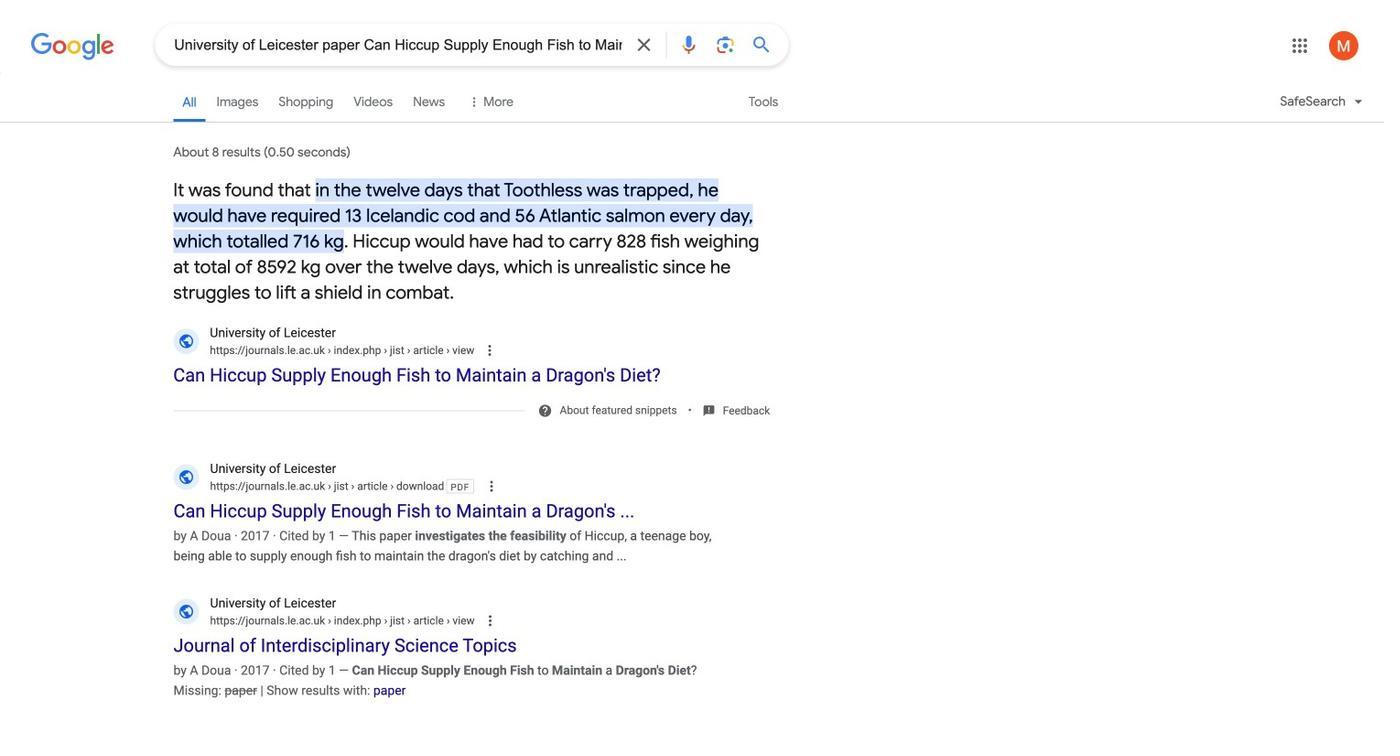 Task type: describe. For each thing, give the bounding box(es) containing it.
Search text field
[[174, 35, 622, 58]]



Task type: locate. For each thing, give the bounding box(es) containing it.
None text field
[[210, 478, 444, 495], [325, 480, 444, 493], [210, 613, 475, 629], [325, 615, 475, 628], [210, 478, 444, 495], [325, 480, 444, 493], [210, 613, 475, 629], [325, 615, 475, 628]]

None search field
[[0, 23, 789, 66]]

search by voice image
[[678, 34, 700, 56]]

None text field
[[210, 342, 475, 359], [325, 344, 475, 357], [210, 342, 475, 359], [325, 344, 475, 357]]

google image
[[30, 33, 115, 60]]

navigation
[[0, 81, 1385, 133]]

search by image image
[[715, 34, 736, 56]]



Task type: vqa. For each thing, say whether or not it's contained in the screenshot.
"google" image
yes



